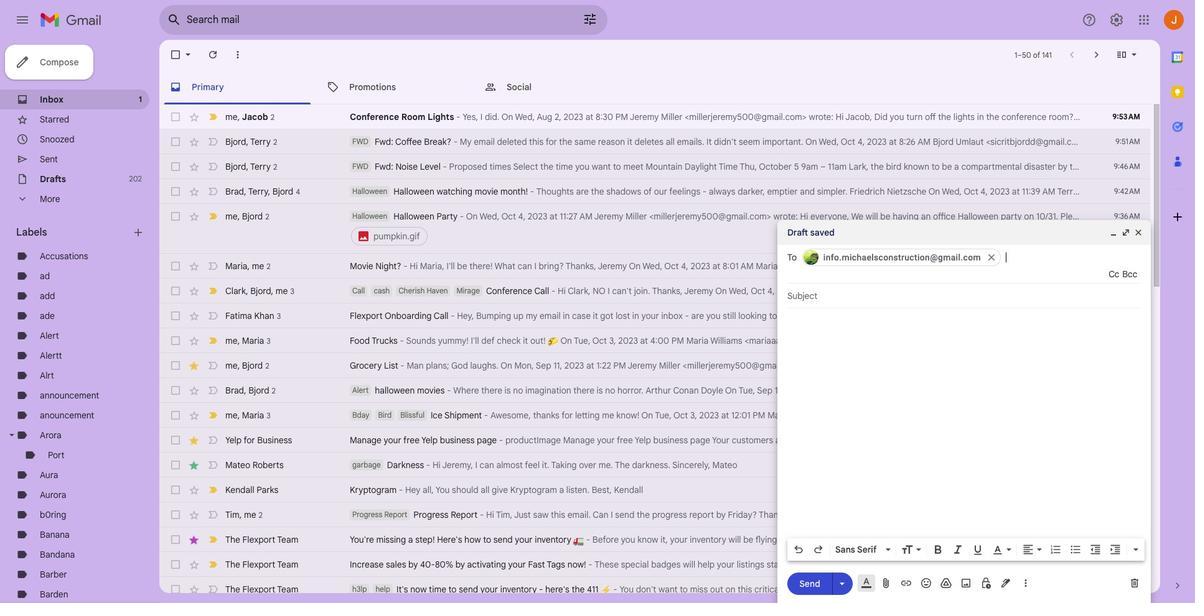 Task type: locate. For each thing, give the bounding box(es) containing it.
0 vertical spatial with
[[1160, 161, 1176, 172]]

to down news
[[1066, 585, 1074, 596]]

ad link
[[40, 271, 50, 282]]

2 team from the top
[[277, 560, 299, 571]]

1 horizontal spatial time
[[556, 161, 573, 172]]

row up join.
[[159, 254, 1162, 279]]

send inside send button
[[799, 579, 820, 590]]

inventory left the insert link ‪(⌘k)‬ image
[[862, 585, 898, 596]]

it right reason
[[627, 136, 632, 148]]

2 horizontal spatial tue,
[[739, 385, 755, 397]]

insert signature image
[[1000, 578, 1012, 590]]

hey up claiming
[[975, 410, 990, 421]]

fwd inside fwd fwd: coffee break? - my email deleted this for the same reason it deletes all emails. it didn't seem important. on wed, oct 4, 2023 at 8:26 am bjord umlaut <sicritbjordd@gmail.com> wrote: seems to me we've
[[352, 137, 368, 146]]

clark,
[[568, 286, 591, 297]]

Search mail text field
[[187, 14, 548, 26]]

9 row from the top
[[159, 329, 1167, 354]]

18 row from the top
[[159, 553, 1195, 578]]

alert inside labels navigation
[[40, 331, 59, 342]]

0 horizontal spatial progress
[[352, 510, 382, 520]]

didn't
[[714, 136, 737, 148]]

1 kryptogram from the left
[[350, 485, 397, 496]]

the
[[1024, 410, 1039, 421], [615, 460, 630, 471], [225, 535, 240, 546], [225, 560, 240, 571], [225, 585, 240, 596]]

main content containing primary
[[159, 40, 1195, 604]]

maria down 12,
[[768, 410, 790, 421]]

on right 🌮 image
[[560, 336, 572, 347]]

0 vertical spatial everyone,
[[811, 211, 849, 222]]

should
[[452, 485, 478, 496]]

manage up garbage
[[350, 435, 382, 446]]

1 is from the left
[[505, 385, 511, 397]]

0 horizontal spatial send
[[459, 585, 478, 596]]

1 vertical spatial it
[[593, 311, 598, 322]]

italic ‪(⌘i)‬ image
[[952, 544, 964, 557]]

wrote: inside cell
[[773, 211, 798, 222]]

0 vertical spatial there,
[[1056, 535, 1079, 546]]

2 vertical spatial on
[[726, 585, 736, 596]]

advanced search options image
[[578, 7, 603, 32]]

1 horizontal spatial there,
[[1056, 535, 1079, 546]]

on left the yelp.
[[822, 435, 832, 446]]

4
[[296, 187, 300, 196]]

1 horizontal spatial with
[[890, 435, 907, 446]]

jer
[[1005, 360, 1018, 372]]

sent link
[[40, 154, 58, 165]]

2 mateo from the left
[[713, 460, 737, 471]]

compose button
[[5, 45, 94, 80]]

flying
[[756, 535, 777, 546]]

on right party
[[1024, 211, 1034, 222]]

1 vertical spatial team
[[277, 560, 299, 571]]

1 horizontal spatial want
[[659, 585, 678, 596]]

wrote: left jacob,
[[809, 111, 834, 123]]

you left still
[[706, 311, 721, 322]]

0 vertical spatial now
[[932, 435, 948, 446]]

7 row from the top
[[159, 279, 1195, 304]]

just
[[1021, 261, 1038, 272], [514, 510, 531, 521]]

sep 28
[[1117, 560, 1140, 570]]

redo ‪(⌘y)‬ image
[[812, 544, 825, 557]]

laughs.
[[470, 360, 499, 372]]

2 fwd: from the top
[[375, 161, 393, 172]]

for left letting
[[562, 410, 573, 421]]

1 horizontal spatial tue,
[[655, 410, 672, 421]]

hello
[[1137, 510, 1157, 521]]

settings image
[[1109, 12, 1124, 27]]

2 page from the left
[[690, 435, 710, 446]]

fwd: left noise
[[375, 161, 393, 172]]

darkness.
[[632, 460, 670, 471]]

0 horizontal spatial manage
[[350, 435, 382, 446]]

your up 'ice'
[[1090, 385, 1108, 397]]

your inside cell
[[1118, 211, 1136, 222]]

brad for bjord
[[225, 385, 244, 396]]

sep for sep 27
[[1118, 585, 1131, 594]]

promotions tab
[[317, 70, 474, 105]]

2:50
[[819, 385, 837, 397]]

our right the sans
[[859, 535, 872, 546]]

i'll right maria,
[[447, 261, 455, 272]]

more send options image
[[836, 578, 848, 590]]

1 horizontal spatial email
[[540, 311, 561, 322]]

8 row from the top
[[159, 304, 1195, 329]]

1 page from the left
[[477, 435, 497, 446]]

3 free from the left
[[1017, 435, 1033, 446]]

1 inside labels navigation
[[139, 95, 142, 104]]

sep left 28
[[1117, 560, 1130, 570]]

1 horizontal spatial it's
[[1033, 585, 1045, 596]]

2 yelp from the left
[[421, 435, 438, 446]]

the
[[938, 111, 951, 123], [986, 111, 999, 123], [559, 136, 572, 148], [540, 161, 553, 172], [871, 161, 884, 172], [1070, 161, 1083, 172], [1179, 161, 1192, 172], [591, 186, 604, 197], [1085, 336, 1098, 347], [637, 510, 650, 521], [793, 535, 806, 546], [572, 585, 585, 596]]

all
[[666, 136, 675, 148], [481, 485, 490, 496]]

141
[[1042, 50, 1052, 59]]

terry up "brad , terry , bjord 4"
[[250, 161, 271, 172]]

fwd for fwd: noise level
[[352, 162, 368, 171]]

None checkbox
[[169, 49, 182, 61], [169, 161, 182, 173], [169, 186, 182, 198], [169, 260, 182, 273], [169, 285, 182, 298], [169, 310, 182, 322], [169, 335, 182, 347], [169, 410, 182, 422], [169, 435, 182, 447], [169, 484, 182, 497], [169, 509, 182, 522], [169, 559, 182, 571], [169, 49, 182, 61], [169, 161, 182, 173], [169, 186, 182, 198], [169, 260, 182, 273], [169, 285, 182, 298], [169, 310, 182, 322], [169, 335, 182, 347], [169, 410, 182, 422], [169, 435, 182, 447], [169, 484, 182, 497], [169, 509, 182, 522], [169, 559, 182, 571]]

- right "inbox"
[[685, 311, 689, 322]]

what
[[495, 261, 515, 272]]

alrt
[[40, 370, 54, 382]]

did.
[[485, 111, 500, 123]]

1 horizontal spatial business
[[653, 435, 688, 446]]

labels heading
[[16, 227, 132, 239]]

1 horizontal spatial i'll
[[471, 336, 479, 347]]

sans serif option
[[833, 544, 883, 557]]

2 vertical spatial off
[[779, 535, 790, 546]]

by left 40-
[[408, 560, 418, 571]]

terry left the turtle
[[1057, 186, 1078, 197]]

1 vertical spatial email
[[540, 311, 561, 322]]

2 business from the left
[[653, 435, 688, 446]]

0 horizontal spatial all
[[481, 485, 490, 496]]

2 vertical spatial with
[[840, 535, 856, 546]]

williams down still
[[710, 336, 742, 347]]

indent less ‪(⌘[)‬ image
[[1089, 544, 1102, 557]]

0 horizontal spatial begin
[[1077, 585, 1099, 596]]

1 vertical spatial fwd
[[352, 162, 368, 171]]

formatting options toolbar
[[787, 539, 1145, 562]]

please
[[1061, 211, 1087, 222]]

discard draft ‪(⌘⇧d)‬ image
[[1129, 578, 1141, 590]]

gmail image
[[40, 7, 108, 32]]

pop out image
[[1121, 228, 1131, 238]]

1 row from the top
[[159, 105, 1150, 129]]

2 kendall from the left
[[614, 485, 643, 496]]

row up deletes
[[159, 105, 1150, 129]]

1 thanks from the left
[[533, 410, 560, 421]]

3 row from the top
[[159, 154, 1195, 179]]

0 horizontal spatial mateo
[[225, 460, 250, 471]]

tab list
[[1160, 40, 1195, 559], [159, 70, 1160, 105]]

0 vertical spatial on
[[1024, 211, 1034, 222]]

terry for halloween watching movie month!
[[248, 186, 268, 197]]

barber link
[[40, 570, 67, 581]]

out down undo ‪(⌘z)‬ image
[[791, 560, 804, 571]]

office
[[933, 211, 956, 222]]

1 horizontal spatial free
[[617, 435, 633, 446]]

None checkbox
[[169, 111, 182, 123], [169, 136, 182, 148], [169, 210, 182, 223], [169, 360, 182, 372], [169, 385, 182, 397], [169, 459, 182, 472], [169, 534, 182, 547], [169, 584, 182, 596], [169, 111, 182, 123], [169, 136, 182, 148], [169, 210, 182, 223], [169, 360, 182, 372], [169, 385, 182, 397], [169, 459, 182, 472], [169, 534, 182, 547], [169, 584, 182, 596]]

my
[[460, 136, 472, 148]]

send down activating
[[459, 585, 478, 596]]

thoughts
[[536, 186, 574, 197]]

at left 8:26
[[889, 136, 897, 148]]

0 horizontal spatial kryptogram
[[350, 485, 397, 496]]

me up clark , bjord , me 3
[[252, 261, 264, 272]]

favorite
[[1110, 385, 1140, 397]]

month!
[[500, 186, 528, 197]]

0 horizontal spatial on
[[726, 585, 736, 596]]

great
[[1025, 560, 1046, 571]]

all left emails.
[[666, 136, 675, 148]]

- right ⚡ image
[[613, 585, 617, 596]]

1 vertical spatial <millerjeremy500@gmail.com>
[[649, 211, 771, 222]]

3 inside clark , bjord , me 3
[[290, 287, 294, 296]]

- left the always
[[703, 186, 707, 197]]

maria up grocery list - man plans; god laughs. on mon, sep 11, 2023 at 1:22 pm jeremy miller <millerjeremy500@gmail.com> wrote: hi terry, send me your grocery list. thanks, jer
[[686, 336, 709, 347]]

out right miss
[[710, 585, 723, 596]]

insert photo image
[[960, 578, 972, 590]]

has right 'fda,'
[[1106, 161, 1120, 172]]

1 team from the top
[[277, 535, 299, 546]]

to right seems
[[1146, 136, 1154, 148]]

thanks, up the flying
[[759, 510, 789, 521]]

th
[[1188, 585, 1195, 596]]

2 thanks from the left
[[1153, 410, 1179, 421]]

missing
[[376, 535, 406, 546]]

maria
[[225, 261, 247, 272], [756, 261, 778, 272], [242, 335, 264, 346], [686, 336, 709, 347], [242, 410, 264, 421], [768, 410, 790, 421]]

just
[[1140, 311, 1155, 322]]

primary tab
[[159, 70, 316, 105]]

row up 'darkness.'
[[159, 428, 1150, 453]]

1 mateo from the left
[[225, 460, 250, 471]]

1 vertical spatial of
[[644, 186, 652, 197]]

you right if
[[994, 311, 1008, 322]]

nietzsche
[[887, 186, 926, 197]]

a left step! at the left bottom of page
[[408, 535, 413, 546]]

row up arthur
[[159, 354, 1150, 378]]

me , maria 3 down fatima khan 3 on the bottom left of the page
[[225, 335, 271, 346]]

- right darkness
[[426, 460, 430, 471]]

send
[[615, 510, 635, 521], [493, 535, 513, 546], [459, 585, 478, 596]]

am right 11:27
[[580, 211, 593, 222]]

2 vertical spatial miller
[[659, 360, 681, 372]]

0 vertical spatial send
[[868, 360, 888, 372]]

a left the listen.
[[559, 485, 564, 496]]

1 horizontal spatial send
[[868, 360, 888, 372]]

0 vertical spatial williams
[[780, 261, 812, 272]]

it's now time to send your inventory - here's the 411
[[397, 585, 601, 596]]

business down shipment
[[440, 435, 475, 446]]

am inside cell
[[580, 211, 593, 222]]

support image
[[1082, 12, 1097, 27]]

0 horizontal spatial alert
[[40, 331, 59, 342]]

conference for conference call - hi clark, no i can't join. thanks, jeremy on wed, oct 4, 2023 at 7:56 am bjord umlaut <sicritbjordd@gmail.com> wrote: no grand idea was ever born in a conferenc
[[486, 286, 532, 297]]

oct
[[841, 136, 855, 148], [964, 186, 978, 197], [502, 211, 516, 222], [664, 261, 679, 272], [751, 286, 765, 297], [593, 336, 607, 347], [674, 410, 688, 421], [855, 510, 869, 521]]

no down mon,
[[513, 385, 523, 397]]

1 horizontal spatial can
[[518, 261, 532, 272]]

2 bjord , terry 2 from the top
[[225, 161, 277, 172]]

1 horizontal spatial mateo
[[713, 460, 737, 471]]

2 fwd from the top
[[352, 162, 368, 171]]

Message Body text field
[[787, 315, 1141, 549]]

1 kendall from the left
[[225, 485, 254, 496]]

1 horizontal spatial this
[[551, 510, 565, 521]]

critical
[[754, 585, 781, 596]]

1 fwd from the top
[[352, 137, 368, 146]]

0 horizontal spatial conference
[[350, 111, 399, 123]]

maria down brad , bjord 2
[[242, 410, 264, 421]]

row down "inbox"
[[159, 329, 1167, 354]]

send down tim, at the bottom left
[[493, 535, 513, 546]]

you down same at the left
[[575, 161, 590, 172]]

1 it's from the left
[[397, 585, 408, 596]]

page left 'your'
[[690, 435, 710, 446]]

<millerjeremy500@gmail.com> for 8:30
[[685, 111, 807, 123]]

fwd for fwd: coffee break?
[[352, 137, 368, 146]]

0 horizontal spatial page
[[477, 435, 497, 446]]

thanks
[[533, 410, 560, 421], [1153, 410, 1179, 421]]

oct down conan
[[674, 410, 688, 421]]

productimage
[[505, 435, 561, 446]]

0 horizontal spatial business
[[440, 435, 475, 446]]

me , bjord 2
[[225, 211, 269, 222], [225, 360, 269, 371]]

fwd inside fwd fwd: noise level - proposed times select the time you want to meet mountain daylight time thu, october 5 9am – 11am lark, the bird known to be a compartmental disaster by the fda, has made off with the a
[[352, 162, 368, 171]]

send button
[[787, 573, 832, 595]]

3, down conan
[[690, 410, 697, 421]]

a up ideas
[[1194, 161, 1195, 172]]

this left critical
[[738, 585, 752, 596]]

this for break?
[[529, 136, 544, 148]]

0 horizontal spatial 3,
[[609, 336, 616, 347]]

alert inside alert halloween movies - where there is no imagination there is no horror. arthur conan doyle on tue, sep 12, 2023 at 2:50 pm brad klo <klobrad84@gmail.com> wrote: hey guys what are your favorite halloween mo
[[352, 386, 369, 395]]

1 horizontal spatial of
[[1033, 50, 1040, 59]]

in
[[977, 111, 984, 123], [1143, 286, 1150, 297], [563, 311, 570, 322], [632, 311, 639, 322], [803, 585, 810, 596]]

conference room lights - yes, i did. on wed, aug 2, 2023 at 8:30 pm jeremy miller <millerjeremy500@gmail.com> wrote: hi jacob, did you turn off the lights in the conference room? regards, jeremy
[[350, 111, 1142, 123]]

conference down what on the left top of page
[[486, 286, 532, 297]]

klo
[[875, 385, 887, 397]]

inbox
[[40, 94, 63, 105]]

page up almost
[[477, 435, 497, 446]]

0 horizontal spatial off
[[779, 535, 790, 546]]

still
[[723, 311, 736, 322]]

- right the list
[[400, 360, 405, 372]]

2 halloween from the left
[[1142, 385, 1182, 397]]

None text field
[[1006, 247, 1141, 269]]

by left claiming
[[950, 435, 960, 446]]

1 vertical spatial out
[[710, 585, 723, 596]]

thu,
[[740, 161, 757, 172]]

1 bjord , terry 2 from the top
[[225, 136, 277, 147]]

jeremy, up grocery
[[910, 336, 941, 347]]

0 horizontal spatial we
[[851, 211, 864, 222]]

deletes
[[635, 136, 664, 148]]

this right deleted
[[529, 136, 544, 148]]

progress inside progress report progress report - hi tim, just saw this email. can i send the progress report by friday? thanks, jeremy on sun, oct 1, 2023 at 7:00 am tim burton <timburton1006@gmail.com> wrote: hello jeremy, j
[[352, 510, 382, 520]]

16 row from the top
[[159, 503, 1195, 528]]

2 it's from the left
[[1033, 585, 1045, 596]]

refresh image
[[207, 49, 219, 61]]

sounds
[[406, 336, 436, 347]]

1 horizontal spatial page
[[690, 435, 710, 446]]

attach files image
[[880, 578, 893, 590]]

1 no from the left
[[513, 385, 523, 397]]

bjord , terry 2 for fwd: noise level
[[225, 161, 277, 172]]

the left 'lights'
[[938, 111, 951, 123]]

kendall parks
[[225, 485, 278, 496]]

14 row from the top
[[159, 453, 1150, 478]]

0 vertical spatial a
[[916, 560, 922, 571]]

bandana link
[[40, 550, 75, 561]]

report up "missing"
[[384, 510, 407, 520]]

it
[[627, 136, 632, 148], [593, 311, 598, 322], [523, 336, 528, 347]]

dear
[[924, 560, 943, 571]]

2 horizontal spatial free
[[1017, 435, 1033, 446]]

older image
[[1091, 49, 1103, 61]]

⚡ image
[[601, 586, 611, 596]]

row
[[159, 105, 1150, 129], [159, 129, 1193, 154], [159, 154, 1195, 179], [159, 179, 1195, 204], [159, 204, 1195, 254], [159, 254, 1162, 279], [159, 279, 1195, 304], [159, 304, 1195, 329], [159, 329, 1167, 354], [159, 354, 1150, 378], [159, 378, 1195, 403], [159, 403, 1195, 428], [159, 428, 1150, 453], [159, 453, 1150, 478], [159, 478, 1150, 503], [159, 503, 1195, 528], [159, 528, 1195, 553], [159, 553, 1195, 578], [159, 578, 1195, 603]]

h3lp
[[352, 585, 367, 594]]

at left 2:50
[[809, 385, 817, 397]]

don't
[[1081, 535, 1102, 546]]

11 row from the top
[[159, 378, 1195, 403]]

aurora link
[[40, 490, 66, 501]]

clark
[[225, 285, 246, 297]]

cell
[[350, 210, 1195, 248], [1106, 285, 1150, 298], [1106, 310, 1150, 322], [1106, 335, 1150, 347], [1106, 360, 1150, 372], [1106, 385, 1150, 397], [1106, 410, 1150, 422], [1106, 435, 1150, 447], [1106, 459, 1150, 472], [1106, 484, 1150, 497], [1106, 509, 1150, 522]]

2 vertical spatial <millerjeremy500@gmail.com>
[[683, 360, 805, 372]]

2 manage from the left
[[563, 435, 595, 446]]

your left listings
[[717, 560, 735, 571]]

for left business
[[244, 435, 255, 446]]

and left supply
[[913, 311, 928, 322]]

were
[[1073, 311, 1093, 322]]

1 horizontal spatial halloween
[[1142, 385, 1182, 397]]

on left the sun,
[[822, 510, 834, 521]]

3 inside fatima khan 3
[[277, 312, 281, 321]]

alert
[[40, 331, 59, 342], [352, 386, 369, 395]]

2 free from the left
[[617, 435, 633, 446]]

barden
[[40, 590, 68, 601]]

sep left 27
[[1118, 585, 1131, 594]]

begin down you've
[[1077, 585, 1099, 596]]

friday?
[[728, 510, 757, 521]]

and left simpler.
[[800, 186, 815, 197]]

1 horizontal spatial looking
[[1095, 311, 1123, 322]]

with down we've
[[1160, 161, 1176, 172]]

indent more ‪(⌘])‬ image
[[1109, 544, 1122, 557]]

there,
[[1056, 535, 1079, 546], [940, 585, 964, 596]]

will right badges
[[683, 560, 695, 571]]

row containing tim
[[159, 503, 1195, 528]]

0 horizontal spatial i'll
[[447, 261, 455, 272]]

tue, down arthur
[[655, 410, 672, 421]]

- sounds yummy! i'll def check it out!
[[398, 336, 548, 347]]

hi inside cell
[[800, 211, 808, 222]]

draft saved dialog
[[778, 220, 1151, 604]]

williams up 7:56
[[780, 261, 812, 272]]

sep left 29 on the right bottom
[[1117, 535, 1130, 545]]

getting
[[812, 585, 840, 596]]

1 halloween from the left
[[375, 385, 415, 397]]

got
[[600, 311, 614, 322]]

more formatting options image
[[1130, 544, 1142, 557]]

0 vertical spatial fwd:
[[375, 136, 393, 148]]

shipment
[[1041, 410, 1078, 421]]

9:53 am
[[1113, 112, 1140, 121]]

you've
[[1077, 560, 1103, 571]]

1 horizontal spatial alert
[[352, 386, 369, 395]]

2023 down did
[[867, 136, 887, 148]]

1 fwd: from the top
[[375, 136, 393, 148]]

1 horizontal spatial send
[[493, 535, 513, 546]]

sep for sep 29
[[1117, 535, 1130, 545]]

you're
[[350, 535, 374, 546]]

1 vertical spatial now
[[410, 585, 427, 596]]

labels navigation
[[0, 40, 159, 604]]

fatima
[[225, 310, 252, 322]]

to right how
[[483, 535, 491, 546]]

1 the flexport team from the top
[[225, 535, 299, 546]]

banana
[[40, 530, 70, 541]]

row containing maria
[[159, 254, 1162, 279]]

4, down month! at the top of page
[[518, 211, 526, 222]]

fwd:
[[375, 136, 393, 148], [375, 161, 393, 172]]

0 horizontal spatial there,
[[940, 585, 964, 596]]

press delete to remove this chip element
[[986, 252, 997, 263]]

1 horizontal spatial help
[[698, 560, 715, 571]]

2 row from the top
[[159, 129, 1193, 154]]

1 vertical spatial help
[[376, 585, 390, 594]]

bjord down "brad , terry , bjord 4"
[[242, 211, 263, 222]]

1 vertical spatial umlaut
[[866, 286, 894, 297]]

15 row from the top
[[159, 478, 1150, 503]]

1 free from the left
[[403, 435, 420, 446]]

wed, inside cell
[[480, 211, 499, 222]]

thanks,
[[566, 261, 596, 272], [652, 286, 683, 297], [973, 360, 1004, 372], [759, 510, 789, 521]]

mateo down 'your'
[[713, 460, 737, 471]]

chain?
[[958, 311, 984, 322]]

13 row from the top
[[159, 428, 1150, 453]]

6 row from the top
[[159, 254, 1162, 279]]

1 horizontal spatial a
[[922, 585, 928, 596]]

bold ‪(⌘b)‬ image
[[932, 544, 944, 557]]

2023 left the 8:01
[[691, 261, 710, 272]]

2 inside me , jacob 2
[[271, 112, 275, 122]]

0 horizontal spatial there
[[481, 385, 502, 397]]

5 row from the top
[[159, 204, 1195, 254]]

1 manage from the left
[[350, 435, 382, 446]]

1 horizontal spatial conference
[[486, 286, 532, 297]]

turtle
[[1080, 186, 1103, 197]]

personally
[[948, 336, 989, 347]]

off
[[925, 111, 936, 123], [1147, 161, 1158, 172], [779, 535, 790, 546]]

0 vertical spatial me , bjord 2
[[225, 211, 269, 222]]

1 horizontal spatial our
[[859, 535, 872, 546]]

me , bjord 2 up brad , bjord 2
[[225, 360, 269, 371]]

j
[[1191, 510, 1195, 521]]

4, down jacob,
[[858, 136, 865, 148]]

me , jacob 2
[[225, 111, 275, 122]]

emails.
[[677, 136, 704, 148]]

proposed
[[449, 161, 487, 172]]

0 horizontal spatial tue,
[[574, 336, 590, 347]]

more image
[[232, 49, 244, 61]]

me right let
[[1169, 311, 1181, 322]]

has
[[1106, 161, 1120, 172], [1104, 410, 1118, 421]]

2 the flexport team from the top
[[225, 560, 299, 571]]

0 vertical spatial bjord , terry 2
[[225, 136, 277, 147]]

main content
[[159, 40, 1195, 604]]

you
[[436, 485, 450, 496], [620, 585, 634, 596]]

2 vertical spatial will
[[683, 560, 695, 571]]

0 vertical spatial this
[[529, 136, 544, 148]]

add link
[[40, 291, 55, 302]]

0 horizontal spatial help
[[376, 585, 390, 594]]

0 vertical spatial email
[[474, 136, 495, 148]]

business up 'darkness.'
[[653, 435, 688, 446]]

at
[[586, 111, 593, 123], [889, 136, 897, 148], [1012, 186, 1020, 197], [550, 211, 558, 222], [713, 261, 720, 272], [799, 286, 807, 297], [640, 336, 648, 347], [586, 360, 594, 372], [809, 385, 817, 397], [721, 410, 729, 421], [901, 510, 909, 521]]

<millerjeremy500@gmail.com> for 1:22
[[683, 360, 805, 372]]

row containing clark
[[159, 279, 1195, 304]]

sep for sep 28
[[1117, 560, 1130, 570]]

halloween inside halloween halloween party - on wed, oct 4, 2023 at 11:27 am jeremy miller <millerjeremy500@gmail.com> wrote: hi everyone, we will be having an office halloween party on 10/31. please submit your costume ideas
[[352, 212, 387, 221]]

0 horizontal spatial kendall
[[225, 485, 254, 496]]

3 down khan
[[267, 336, 271, 346]]

found
[[1010, 311, 1033, 322]]

halloween
[[375, 385, 415, 397], [1142, 385, 1182, 397]]

2 no from the left
[[605, 385, 615, 397]]

manage your free yelp business page - productimage manage your free yelp business page your customers are already on yelp. connect with them now by claiming your free page. sign up
[[350, 435, 1090, 446]]

1 yelp from the left
[[225, 435, 242, 446]]

None search field
[[159, 5, 608, 35]]

1 vertical spatial me , bjord 2
[[225, 360, 269, 371]]

1 vertical spatial conference
[[486, 286, 532, 297]]

1 vertical spatial <mariaaawilliams@gmail.com>
[[745, 336, 864, 347]]

looking
[[738, 311, 767, 322], [1095, 311, 1123, 322]]

1 horizontal spatial 1
[[1015, 50, 1017, 59]]

2 down me , jacob 2
[[273, 137, 277, 147]]



Task type: describe. For each thing, give the bounding box(es) containing it.
2 horizontal spatial send
[[615, 510, 635, 521]]

bjord down me , jacob 2
[[225, 136, 246, 147]]

me right terry,
[[890, 360, 902, 372]]

b0ring
[[40, 510, 66, 521]]

miller for 8:30
[[661, 111, 683, 123]]

me left know!
[[602, 410, 614, 421]]

your left grocery
[[905, 360, 922, 372]]

hi left maria,
[[410, 261, 418, 272]]

1 vertical spatial will
[[729, 535, 741, 546]]

report inside progress report progress report - hi tim, just saw this email. can i send the progress report by friday? thanks, jeremy on sun, oct 1, 2023 at 7:00 am tim burton <timburton1006@gmail.com> wrote: hello jeremy, j
[[384, 510, 407, 520]]

maria , me 2
[[225, 261, 271, 272]]

terry for fwd: noise level
[[250, 161, 271, 172]]

0 vertical spatial we
[[851, 211, 864, 222]]

night?
[[375, 261, 401, 272]]

11:39
[[1022, 186, 1041, 197]]

wrote: up 2:50
[[807, 360, 831, 372]]

the right 'lights'
[[986, 111, 999, 123]]

already
[[791, 435, 820, 446]]

1 me , bjord 2 from the top
[[225, 211, 269, 222]]

i right can at the bottom
[[611, 510, 613, 521]]

2 inside tim , me 2
[[259, 511, 263, 520]]

🌮 image
[[548, 337, 558, 347]]

0 horizontal spatial a
[[916, 560, 922, 571]]

row containing yelp for business
[[159, 428, 1150, 453]]

sending
[[1040, 261, 1071, 272]]

to link
[[787, 252, 797, 263]]

0 vertical spatial begin
[[1141, 535, 1163, 546]]

<millerjeremy500@gmail.com> inside cell
[[649, 211, 771, 222]]

- left tim, at the bottom left
[[480, 510, 484, 521]]

man
[[407, 360, 424, 372]]

0 horizontal spatial you
[[436, 485, 450, 496]]

1 horizontal spatial out
[[791, 560, 804, 571]]

feelings
[[669, 186, 700, 197]]

toggle split pane mode image
[[1116, 49, 1128, 61]]

2 horizontal spatial of
[[1080, 410, 1088, 421]]

halloween inside halloween halloween watching movie month! - thoughts are the shadows of our feelings - always darker, emptier and simpler. friedrich nietzsche on wed, oct 4, 2023 at 11:39 am terry turtle <terryturtle85@gmail.c
[[352, 187, 387, 196]]

times!
[[908, 535, 932, 546]]

insert emoji ‪(⌘⇧2)‬ image
[[920, 578, 933, 590]]

bjord , terry 2 for fwd: coffee break?
[[225, 136, 277, 147]]

awesome,
[[490, 410, 531, 421]]

be inside cell
[[880, 211, 891, 222]]

there, for congratulations!
[[940, 585, 964, 596]]

feel
[[525, 460, 540, 471]]

mountain
[[646, 161, 683, 172]]

0 vertical spatial <mariaaawilliams@gmail.com>
[[814, 261, 934, 272]]

sincerely,
[[672, 460, 710, 471]]

progress report progress report - hi tim, just saw this email. can i send the progress report by friday? thanks, jeremy on sun, oct 1, 2023 at 7:00 am tim burton <timburton1006@gmail.com> wrote: hello jeremy, j
[[352, 510, 1195, 521]]

on up join.
[[629, 261, 641, 272]]

shi
[[1185, 535, 1195, 546]]

1 vertical spatial miller
[[626, 211, 647, 222]]

close image
[[1134, 228, 1144, 238]]

2 inside brad , bjord 2
[[272, 386, 276, 396]]

step!
[[415, 535, 435, 546]]

0 horizontal spatial with
[[840, 535, 856, 546]]

1 looking from the left
[[738, 311, 767, 322]]

1 vertical spatial what
[[1054, 385, 1073, 397]]

at left 7:56
[[799, 286, 807, 297]]

0 horizontal spatial out
[[710, 585, 723, 596]]

1 vertical spatial on
[[822, 435, 832, 446]]

- left here's
[[539, 585, 543, 596]]

am right the 8:01
[[741, 261, 754, 272]]

2 horizontal spatial call
[[534, 286, 549, 297]]

brad for terry
[[225, 186, 244, 197]]

1 vertical spatial has
[[1104, 410, 1118, 421]]

forget
[[1104, 535, 1129, 546]]

main menu image
[[15, 12, 30, 27]]

wrote: up subject field
[[936, 261, 961, 272]]

submit
[[1089, 211, 1116, 222]]

thanks, up the clark,
[[566, 261, 596, 272]]

2023 right 11,
[[564, 360, 584, 372]]

2 vertical spatial and
[[807, 560, 822, 571]]

2023 down lost
[[618, 336, 638, 347]]

claiming
[[962, 435, 995, 446]]

Subject field
[[787, 290, 1141, 303]]

aurora
[[40, 490, 66, 501]]

2 vertical spatial send
[[459, 585, 478, 596]]

jeremy, left j
[[1159, 510, 1190, 521]]

god
[[451, 360, 468, 372]]

0 vertical spatial what
[[1035, 311, 1055, 322]]

arthur
[[646, 385, 671, 397]]

2023 right 12,
[[787, 385, 807, 397]]

0 vertical spatial umlaut
[[956, 136, 984, 148]]

0 vertical spatial all
[[666, 136, 675, 148]]

wed, up office
[[942, 186, 962, 197]]

jeremy up can't
[[598, 261, 627, 272]]

the left bird
[[871, 161, 884, 172]]

list
[[384, 360, 398, 372]]

on inside cell
[[466, 211, 478, 222]]

this for want
[[738, 585, 752, 596]]

team for you're missing a step! here's how to send your inventory
[[277, 535, 299, 546]]

hi left terry,
[[834, 360, 842, 372]]

sun,
[[836, 510, 853, 521]]

shadows
[[606, 186, 641, 197]]

<klobrad84@gmail.com>
[[889, 385, 986, 397]]

minimize image
[[1109, 228, 1119, 238]]

0 vertical spatial and
[[800, 186, 815, 197]]

2 me , maria 3 from the top
[[225, 410, 271, 421]]

snoozed link
[[40, 134, 75, 145]]

def
[[481, 336, 495, 347]]

plans;
[[426, 360, 449, 372]]

letting
[[575, 410, 600, 421]]

1 for 1
[[139, 95, 142, 104]]

cc
[[1109, 269, 1120, 280]]

1 me , maria 3 from the top
[[225, 335, 271, 346]]

wrote: up claiming
[[948, 410, 973, 421]]

1 vertical spatial this
[[551, 510, 565, 521]]

inventory down "report"
[[690, 535, 726, 546]]

for right invitation at the top
[[1151, 261, 1162, 272]]

5
[[794, 161, 799, 172]]

10/31.
[[1036, 211, 1058, 222]]

bring?
[[539, 261, 564, 272]]

2 looking from the left
[[1095, 311, 1123, 322]]

- you don't want to miss out on this critical step in getting your inventory to us a hi there, congratulations! it's time to begin your shipping plan so th
[[611, 585, 1195, 596]]

4, up "flexport onboarding call - hey, bumping up my email in case it got lost in your inbox - are you still looking to improve your logistics operations and supply chain? if you found what you were looking for, just let me kno"
[[768, 286, 775, 297]]

trucks
[[372, 336, 398, 347]]

0 horizontal spatial email
[[474, 136, 495, 148]]

1 vertical spatial a
[[922, 585, 928, 596]]

tab list containing primary
[[159, 70, 1160, 105]]

your left discard draft ‪(⌘⇧d)‬ image on the right of page
[[1101, 585, 1119, 596]]

level
[[420, 161, 441, 172]]

0 horizontal spatial will
[[683, 560, 695, 571]]

merchant
[[945, 560, 983, 571]]

so
[[1176, 585, 1185, 596]]

17 row from the top
[[159, 528, 1195, 553]]

1 vertical spatial <sicritbjordd@gmail.com>
[[896, 286, 998, 297]]

1 horizontal spatial call
[[434, 311, 449, 322]]

3 the flexport team from the top
[[225, 585, 299, 596]]

ade
[[40, 311, 55, 322]]

room
[[401, 111, 426, 123]]

- right night?
[[403, 261, 407, 272]]

was
[[1085, 286, 1101, 297]]

them
[[909, 435, 930, 446]]

up
[[1079, 435, 1090, 446]]

miller for 1:22
[[659, 360, 681, 372]]

i up should at bottom left
[[475, 460, 477, 471]]

barden link
[[40, 590, 68, 601]]

2 horizontal spatial time
[[1047, 585, 1064, 596]]

are right thoughts
[[576, 186, 589, 197]]

hey left guys
[[1015, 385, 1031, 397]]

1 vertical spatial 3,
[[690, 410, 697, 421]]

your down bird
[[384, 435, 401, 446]]

me down fatima
[[225, 335, 238, 346]]

1 there from the left
[[481, 385, 502, 397]]

at left 1:22
[[586, 360, 594, 372]]

0 vertical spatial i'll
[[447, 261, 455, 272]]

are right "inbox"
[[691, 311, 704, 322]]

at left "8:30"
[[586, 111, 593, 123]]

🚛 image
[[574, 536, 584, 546]]

0 vertical spatial <sicritbjordd@gmail.com>
[[986, 136, 1089, 148]]

0 vertical spatial our
[[654, 186, 667, 197]]

in right 'lights'
[[977, 111, 984, 123]]

the flexport team for you're missing a step! here's how to send your inventory
[[225, 535, 299, 546]]

4, inside cell
[[518, 211, 526, 222]]

4, left the 8:01
[[681, 261, 688, 272]]

2 vertical spatial it
[[523, 336, 528, 347]]

0 horizontal spatial of
[[644, 186, 652, 197]]

numbered list ‪(⌘⇧7)‬ image
[[1050, 544, 1062, 557]]

fwd: for fwd: coffee break?
[[375, 136, 393, 148]]

hey left press delete to remove this chip image
[[963, 261, 978, 272]]

team for increase sales by 40-80% by activating your fast tags now!
[[277, 560, 299, 571]]

10 row from the top
[[159, 354, 1150, 378]]

2 horizontal spatial it
[[627, 136, 632, 148]]

are left already
[[776, 435, 788, 446]]

- up almost
[[499, 435, 503, 446]]

insert files using drive image
[[940, 578, 952, 590]]

1 vertical spatial williams
[[710, 336, 742, 347]]

doyle
[[701, 385, 723, 397]]

0 horizontal spatial just
[[514, 510, 531, 521]]

4 row from the top
[[159, 179, 1195, 204]]

1 vertical spatial and
[[913, 311, 928, 322]]

- left my
[[454, 136, 458, 148]]

terry for fwd: coffee break?
[[250, 136, 271, 147]]

0 vertical spatial help
[[698, 560, 715, 571]]

29
[[1132, 535, 1140, 545]]

2 vertical spatial williams
[[792, 410, 824, 421]]

i right no on the top
[[608, 286, 610, 297]]

wrote: down the jer
[[989, 385, 1013, 397]]

row containing fatima khan
[[159, 304, 1195, 329]]

2 kryptogram from the left
[[510, 485, 557, 496]]

1 vertical spatial you
[[620, 585, 634, 596]]

to left the improve
[[769, 311, 777, 322]]

ade link
[[40, 311, 55, 322]]

1 vertical spatial begin
[[1077, 585, 1099, 596]]

on up still
[[715, 286, 727, 297]]

undo ‪(⌘z)‬ image
[[792, 544, 805, 557]]

12 row from the top
[[159, 403, 1195, 428]]

more
[[852, 560, 873, 571]]

there, for don't
[[1056, 535, 1079, 546]]

- inside cell
[[460, 211, 464, 222]]

1 vertical spatial send
[[493, 535, 513, 546]]

3 up business
[[267, 411, 271, 421]]

fwd fwd: noise level - proposed times select the time you want to meet mountain daylight time thu, october 5 9am – 11am lark, the bird known to be a compartmental disaster by the fda, has made off with the a
[[352, 161, 1195, 172]]

hi left tim, at the bottom left
[[486, 510, 494, 521]]

hi left the clark,
[[558, 286, 566, 297]]

inventory down fast
[[500, 585, 537, 596]]

1 vertical spatial i'll
[[471, 336, 479, 347]]

bumping
[[476, 311, 511, 322]]

noise
[[396, 161, 418, 172]]

2 horizontal spatial with
[[1160, 161, 1176, 172]]

the right the select
[[540, 161, 553, 172]]

for down 2,
[[546, 136, 557, 148]]

by right 80%
[[455, 560, 465, 571]]

fwd: for fwd: noise level
[[375, 161, 393, 172]]

conan
[[673, 385, 699, 397]]

maria down fatima khan 3 on the bottom left of the page
[[242, 335, 264, 346]]

arrived,
[[1121, 410, 1151, 421]]

be left the flying
[[743, 535, 754, 546]]

hi left jacob,
[[836, 111, 844, 123]]

1 for 1 50 of 141
[[1015, 50, 1017, 59]]

0 vertical spatial just
[[1021, 261, 1038, 272]]

khan
[[254, 310, 274, 322]]

oct left 1,
[[855, 510, 869, 521]]

insert link ‪(⌘k)‬ image
[[900, 578, 913, 590]]

bandana
[[40, 550, 75, 561]]

october
[[759, 161, 792, 172]]

social tab
[[474, 70, 631, 105]]

underline ‪(⌘u)‬ image
[[972, 545, 984, 557]]

–
[[820, 161, 826, 172]]

more button
[[0, 189, 149, 209]]

row containing mateo roberts
[[159, 453, 1150, 478]]

in right the step
[[803, 585, 810, 596]]

202
[[129, 174, 142, 184]]

here's
[[545, 585, 569, 596]]

wrote: down 'operations'
[[867, 336, 891, 347]]

your left shi in the bottom of the page
[[1165, 535, 1183, 546]]

i left bring?
[[534, 261, 537, 272]]

be left there!
[[457, 261, 467, 272]]

0 horizontal spatial call
[[352, 286, 365, 296]]

3 team from the top
[[277, 585, 299, 596]]

grand
[[1041, 286, 1064, 297]]

oct down movie night? - hi maria, i'll be there! what can i bring? thanks, jeremy on wed, oct 4, 2023 at 8:01 am maria williams <mariaaawilliams@gmail.com> wrote: hey everyone, just sending a friendly invitation for
[[751, 286, 765, 297]]

bulleted list ‪(⌘⇧8)‬ image
[[1069, 544, 1082, 557]]

the flexport team for increase sales by 40-80% by activating your fast tags now!
[[225, 560, 299, 571]]

brad , terry , bjord 4
[[225, 186, 300, 197]]

on tue, oct 3, 2023 at 4:00 pm maria williams <mariaaawilliams@gmail.com> wrote: hey jeremy, i personally love a food truck called the taco zone truck.
[[558, 336, 1167, 347]]

your left "inbox"
[[642, 311, 659, 322]]

1 vertical spatial everyone,
[[980, 261, 1019, 272]]

9:36 am
[[1114, 212, 1140, 221]]

- right level
[[443, 161, 447, 172]]

1 vertical spatial our
[[859, 535, 872, 546]]

party
[[437, 211, 458, 222]]

where
[[453, 385, 479, 397]]

19 row from the top
[[159, 578, 1195, 603]]

2 down "brad , terry , bjord 4"
[[265, 212, 269, 221]]

at inside cell
[[550, 211, 558, 222]]

the down we've
[[1179, 161, 1192, 172]]

- down bring?
[[551, 286, 555, 297]]

promotions
[[349, 81, 396, 92]]

1 vertical spatial off
[[1147, 161, 1158, 172]]

2023 up the improve
[[777, 286, 797, 297]]

jeremy up shelves
[[791, 510, 820, 521]]

3 yelp from the left
[[635, 435, 651, 446]]

0 horizontal spatial now
[[410, 585, 427, 596]]

drafts link
[[40, 174, 66, 185]]

0 horizontal spatial time
[[429, 585, 446, 596]]

announcement
[[40, 390, 99, 402]]

- right 🚛 'image'
[[586, 535, 590, 546]]

ever
[[1103, 286, 1120, 297]]

search mail image
[[163, 9, 186, 31]]

0 vertical spatial want
[[592, 161, 611, 172]]

more options image
[[1022, 578, 1030, 590]]

to left "us"
[[901, 585, 909, 596]]

jeremy, up claiming
[[992, 410, 1022, 421]]

am right 7:56
[[828, 286, 841, 297]]

me up fatima khan 3 on the bottom left of the page
[[276, 285, 288, 297]]

2 there from the left
[[573, 385, 595, 397]]

1 horizontal spatial now
[[932, 435, 948, 446]]

alert for alert
[[40, 331, 59, 342]]

bcc link
[[1122, 268, 1138, 281]]

food
[[1016, 336, 1034, 347]]

wed, left "aug"
[[515, 111, 535, 123]]

you left know
[[621, 535, 635, 546]]

0 vertical spatial 3,
[[609, 336, 616, 347]]

row containing kendall parks
[[159, 478, 1150, 503]]

2 horizontal spatial will
[[866, 211, 878, 222]]

1 horizontal spatial tim
[[947, 510, 961, 521]]

thanks, left the jer
[[973, 360, 1004, 372]]

search field list box
[[800, 247, 1141, 269]]

you right did
[[890, 111, 904, 123]]

conference for conference room lights - yes, i did. on wed, aug 2, 2023 at 8:30 pm jeremy miller <millerjeremy500@gmail.com> wrote: hi jacob, did you turn off the lights in the conference room? regards, jeremy
[[350, 111, 399, 123]]

1 vertical spatial tue,
[[739, 385, 755, 397]]

yelp for business
[[225, 435, 292, 446]]

am right '11:39'
[[1043, 186, 1056, 197]]

garbage darkness - hi jeremy, i can almost feel it. taking over me. the darkness. sincerely, mateo
[[352, 460, 737, 471]]

2 vertical spatial <mariaaawilliams@gmail.com>
[[826, 410, 946, 421]]

room?
[[1049, 111, 1074, 123]]

tim,
[[496, 510, 512, 521]]

bjord right clark
[[250, 285, 271, 297]]

2 me , bjord 2 from the top
[[225, 360, 269, 371]]

0 vertical spatial can
[[518, 261, 532, 272]]

on right doyle
[[725, 385, 737, 397]]

haven
[[427, 286, 448, 296]]

1 horizontal spatial report
[[451, 510, 478, 521]]

0 vertical spatial off
[[925, 111, 936, 123]]

cherish
[[399, 286, 425, 296]]

i left did.
[[480, 111, 483, 123]]

me.
[[599, 460, 613, 471]]

0 vertical spatial has
[[1106, 161, 1120, 172]]

oct up lark,
[[841, 136, 855, 148]]

on up 9am
[[806, 136, 817, 148]]

0 horizontal spatial can
[[480, 460, 494, 471]]

me left the jacob
[[225, 111, 238, 122]]

2 inside maria , me 2
[[267, 262, 271, 271]]

the left the redo ‪(⌘y)‬ image
[[793, 535, 806, 546]]

your down 7:56
[[813, 311, 831, 322]]

1 horizontal spatial progress
[[414, 510, 449, 521]]

2 is from the left
[[597, 385, 603, 397]]

1 horizontal spatial we
[[989, 560, 1002, 571]]

1 business from the left
[[440, 435, 475, 446]]

conference call - hi clark, no i can't join. thanks, jeremy on wed, oct 4, 2023 at 7:56 am bjord umlaut <sicritbjordd@gmail.com> wrote: no grand idea was ever born in a conferenc
[[486, 286, 1195, 297]]

fwd fwd: coffee break? - my email deleted this for the same reason it deletes all emails. it didn't seem important. on wed, oct 4, 2023 at 8:26 am bjord umlaut <sicritbjordd@gmail.com> wrote: seems to me we've
[[352, 136, 1193, 148]]

send inside row
[[868, 360, 888, 372]]

jeremy up 'horror.'
[[628, 360, 657, 372]]

press delete to remove this chip image
[[986, 252, 997, 263]]

cell containing halloween party
[[350, 210, 1195, 248]]

alertt
[[40, 350, 62, 362]]

arora link
[[40, 430, 62, 441]]

toggle confidential mode image
[[980, 578, 992, 590]]

aura
[[40, 470, 58, 481]]

sep 29
[[1117, 535, 1140, 545]]

inbox link
[[40, 94, 63, 105]]

break?
[[424, 136, 451, 148]]

barber
[[40, 570, 67, 581]]

oct down compartmental
[[964, 186, 978, 197]]

0 vertical spatial of
[[1033, 50, 1040, 59]]

none text field inside draft saved 'dialog'
[[1006, 247, 1141, 269]]

alert for alert halloween movies - where there is no imagination there is no horror. arthur conan doyle on tue, sep 12, 2023 at 2:50 pm brad klo <klobrad84@gmail.com> wrote: hey guys what are your favorite halloween mo
[[352, 386, 369, 395]]

0 horizontal spatial tim
[[225, 510, 239, 521]]

taking
[[551, 460, 577, 471]]

<timburton1006@gmail.com>
[[992, 510, 1108, 521]]

banana link
[[40, 530, 70, 541]]

tab list right just
[[1160, 40, 1195, 559]]



Task type: vqa. For each thing, say whether or not it's contained in the screenshot.
Klo
yes



